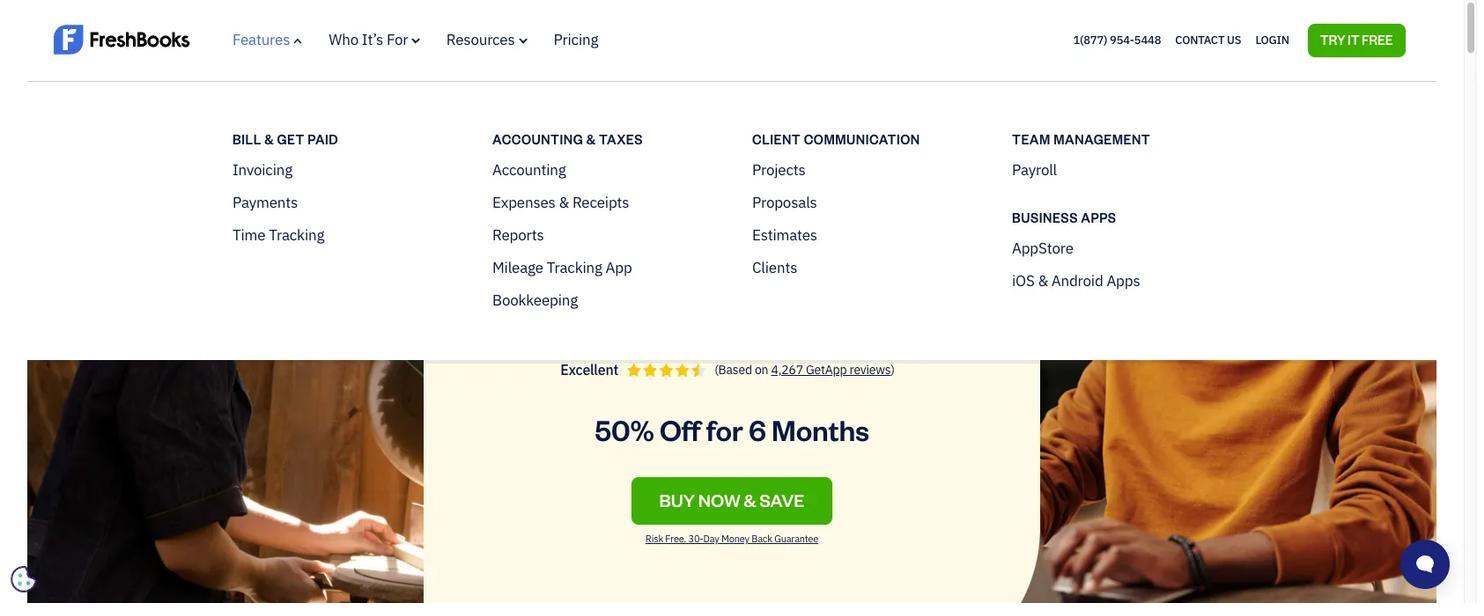 Task type: locate. For each thing, give the bounding box(es) containing it.
projects link
[[752, 159, 977, 181]]

us
[[1228, 32, 1242, 47]]

accounting & taxes link
[[492, 129, 717, 148]]

mileage
[[492, 258, 543, 277]]

try
[[1321, 31, 1346, 47]]

ios & android apps link
[[1012, 270, 1237, 292]]

contact us
[[1176, 32, 1242, 47]]

contact us link
[[1176, 29, 1242, 52]]

)
[[891, 362, 895, 378]]

cookie preferences image
[[11, 566, 37, 593]]

free
[[1362, 31, 1393, 47]]

payroll link
[[1012, 159, 1237, 181]]

& for expenses
[[559, 192, 569, 212]]

free.
[[665, 533, 686, 545]]

back
[[752, 533, 772, 545]]

& for ios
[[1038, 271, 1048, 290]]

1(877) 954-5448 link
[[1074, 32, 1162, 47]]

features link
[[233, 30, 302, 49]]

save
[[759, 489, 805, 512]]

apps inside "link"
[[1081, 209, 1117, 225]]

invoicing link
[[233, 159, 457, 181]]

who
[[329, 30, 359, 49]]

team management link
[[1012, 129, 1237, 148]]

accounting inside accounting & taxes link
[[492, 131, 583, 147]]

& left taxes
[[586, 131, 596, 147]]

ios
[[1012, 271, 1035, 290]]

business apps link
[[1012, 207, 1237, 227]]

accounting for accounting
[[492, 160, 566, 179]]

proposals
[[752, 192, 817, 212]]

0 vertical spatial apps
[[1081, 209, 1117, 225]]

for
[[387, 30, 408, 49]]

0 vertical spatial tracking
[[269, 225, 324, 244]]

taxes
[[599, 131, 643, 147]]

who it's for link
[[329, 30, 420, 49]]

& left get
[[264, 131, 274, 147]]

risk free. 30-day money back guarantee
[[646, 533, 818, 545]]

tracking down payments
[[269, 225, 324, 244]]

1 accounting from the top
[[492, 131, 583, 147]]

expenses & receipts link
[[492, 192, 717, 214]]

business apps
[[1012, 209, 1117, 225]]

get
[[277, 131, 305, 147]]

1(877)
[[1074, 32, 1108, 47]]

accounting link
[[492, 159, 717, 181]]

apps up the appstore link
[[1081, 209, 1117, 225]]

tracking for time
[[269, 225, 324, 244]]

tracking for mileage
[[547, 258, 602, 277]]

estimates link
[[752, 224, 977, 246]]

30-
[[688, 533, 703, 545]]

payments link
[[233, 192, 457, 214]]

0 vertical spatial accounting
[[492, 131, 583, 147]]

1 horizontal spatial tracking
[[547, 258, 602, 277]]

features
[[233, 30, 290, 49]]

accounting inside accounting link
[[492, 160, 566, 179]]

tracking
[[269, 225, 324, 244], [547, 258, 602, 277]]

for
[[706, 412, 743, 448]]

mileage tracking app link
[[492, 257, 717, 279]]

& left receipts
[[559, 192, 569, 212]]

apps down the appstore link
[[1107, 271, 1140, 290]]

1 vertical spatial accounting
[[492, 160, 566, 179]]

50% off for 6 months
[[595, 412, 869, 448]]

2 accounting from the top
[[492, 160, 566, 179]]

& right ios
[[1038, 271, 1048, 290]]

appstore link
[[1012, 237, 1237, 259]]

apps
[[1081, 209, 1117, 225], [1107, 271, 1140, 290]]

0 horizontal spatial tracking
[[269, 225, 324, 244]]

now
[[698, 489, 740, 512]]

cookie consent banner dialog
[[13, 387, 277, 590]]

& for accounting
[[586, 131, 596, 147]]

1 vertical spatial tracking
[[547, 258, 602, 277]]

ios & android apps
[[1012, 271, 1140, 290]]

reports
[[492, 225, 544, 244]]

risk
[[646, 533, 663, 545]]

accounting
[[492, 131, 583, 147], [492, 160, 566, 179]]

months
[[772, 412, 869, 448]]

it's
[[362, 30, 383, 49]]

who it's for
[[329, 30, 408, 49]]

android
[[1052, 271, 1103, 290]]

tracking down reports link
[[547, 258, 602, 277]]

expenses
[[492, 192, 556, 212]]

guarantee
[[774, 533, 818, 545]]

client communication link
[[752, 129, 977, 148]]

star rating image
[[627, 364, 706, 377]]

bill & get paid
[[233, 131, 338, 147]]

expenses & receipts
[[492, 192, 629, 212]]

1(877) 954-5448
[[1074, 32, 1162, 47]]

bookkeeping
[[492, 290, 578, 310]]

4,267
[[771, 362, 803, 378]]

team management
[[1012, 131, 1151, 147]]

contact
[[1176, 32, 1225, 47]]

1 vertical spatial apps
[[1107, 271, 1140, 290]]

accounting & taxes
[[492, 131, 643, 147]]

projects
[[752, 160, 806, 179]]

&
[[264, 131, 274, 147], [586, 131, 596, 147], [559, 192, 569, 212], [1038, 271, 1048, 290], [744, 489, 756, 512]]

954-
[[1110, 32, 1135, 47]]



Task type: describe. For each thing, give the bounding box(es) containing it.
off
[[660, 412, 701, 448]]

clients link
[[752, 257, 977, 279]]

& for bill
[[264, 131, 274, 147]]

appstore
[[1012, 238, 1074, 258]]

6
[[749, 412, 766, 448]]

(based on 4,267 getapp reviews )
[[714, 362, 895, 378]]

bill & get paid link
[[233, 129, 457, 148]]

try it free link
[[1308, 24, 1406, 57]]

day
[[703, 533, 719, 545]]

buy now & save link
[[631, 478, 833, 525]]

time
[[233, 225, 265, 244]]

communication
[[804, 131, 920, 147]]

& right now
[[744, 489, 756, 512]]

payments
[[233, 192, 298, 212]]

freshbooks logo image
[[54, 23, 190, 56]]

excellent
[[560, 361, 618, 379]]

reports link
[[492, 224, 717, 246]]

50%
[[595, 412, 654, 448]]

5448
[[1135, 32, 1162, 47]]

reviews
[[850, 362, 891, 378]]

clients
[[752, 258, 797, 277]]

app
[[606, 258, 632, 277]]

accounting for accounting & taxes
[[492, 131, 583, 147]]

client
[[752, 131, 801, 147]]

management
[[1054, 131, 1151, 147]]

resources
[[447, 30, 515, 49]]

money
[[721, 533, 749, 545]]

time tracking link
[[233, 224, 457, 246]]

proposals link
[[752, 192, 977, 214]]

client communication
[[752, 131, 920, 147]]

time tracking
[[233, 225, 324, 244]]

4,267 getapp reviews link
[[771, 362, 891, 378]]

mileage tracking app
[[492, 258, 632, 277]]

(based
[[714, 362, 752, 378]]

buy
[[659, 489, 695, 512]]

getapp
[[806, 362, 847, 378]]

pricing link
[[554, 30, 599, 49]]

resources link
[[447, 30, 528, 49]]

paid
[[308, 131, 338, 147]]

receipts
[[572, 192, 629, 212]]

estimates
[[752, 225, 817, 244]]

bill
[[233, 131, 261, 147]]

business
[[1012, 209, 1078, 225]]

login link
[[1256, 29, 1290, 52]]

try it free
[[1321, 31, 1393, 47]]

invoicing
[[233, 160, 292, 179]]

risk free. 30-day money back guarantee link
[[638, 533, 825, 559]]

it
[[1348, 31, 1360, 47]]

login
[[1256, 32, 1290, 47]]

on
[[755, 362, 768, 378]]

team
[[1012, 131, 1051, 147]]

bookkeeping link
[[492, 289, 717, 311]]



Task type: vqa. For each thing, say whether or not it's contained in the screenshot.
"Lite"
no



